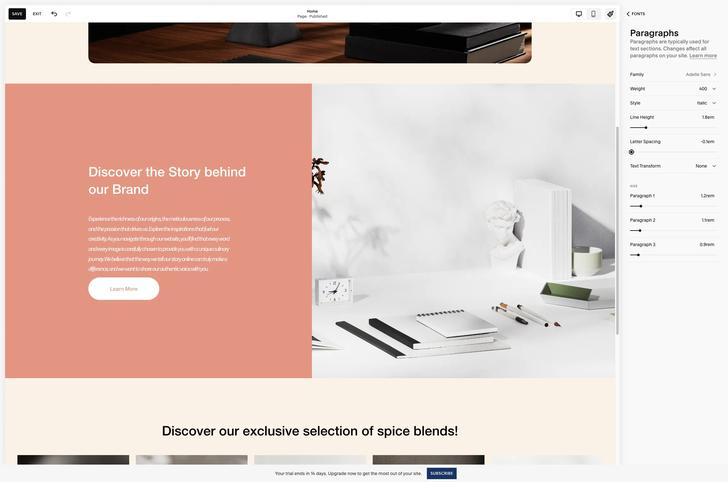Task type: vqa. For each thing, say whether or not it's contained in the screenshot.
your to the right
yes



Task type: describe. For each thing, give the bounding box(es) containing it.
affect
[[686, 45, 700, 52]]

400
[[700, 86, 707, 92]]

now
[[348, 471, 357, 476]]

more
[[705, 52, 717, 59]]

Paragraph 3 range field
[[630, 248, 718, 262]]

trial
[[286, 471, 293, 476]]

paragraph for paragraph 2
[[630, 217, 652, 223]]

1 vertical spatial your
[[403, 471, 412, 476]]

transform
[[640, 163, 661, 169]]

your
[[275, 471, 285, 476]]

fonts
[[632, 11, 645, 16]]

exit
[[33, 11, 42, 16]]

learn more link
[[690, 52, 717, 59]]

adelle sans
[[686, 72, 711, 77]]

Paragraph 2 range field
[[630, 224, 718, 237]]

height
[[640, 114, 654, 120]]

·
[[308, 14, 309, 19]]

0 horizontal spatial site.
[[414, 471, 422, 476]]

upgrade
[[328, 471, 347, 476]]

none
[[696, 163, 707, 169]]

most
[[379, 471, 389, 476]]

spacing
[[644, 139, 661, 144]]

text
[[630, 45, 640, 52]]

weight
[[630, 86, 645, 92]]

Line Height range field
[[630, 121, 718, 134]]

of
[[398, 471, 402, 476]]

to
[[358, 471, 362, 476]]

changes
[[664, 45, 685, 52]]

learn more
[[690, 52, 717, 59]]

Letter Spacing text field
[[701, 138, 716, 145]]

paragraphs
[[630, 52, 658, 59]]

paragraph 3
[[630, 242, 656, 247]]

size
[[630, 184, 638, 188]]

all
[[701, 45, 707, 52]]

paragraph for paragraph 3
[[630, 242, 652, 247]]

paragraphs are typically used for text sections. changes affect all paragraphs on your site.
[[630, 38, 709, 59]]

are
[[659, 38, 667, 45]]

out
[[390, 471, 397, 476]]

ends
[[295, 471, 305, 476]]

paragraphs for paragraphs are typically used for text sections. changes affect all paragraphs on your site.
[[630, 38, 658, 45]]

home page · published
[[298, 9, 328, 19]]

3
[[653, 242, 656, 247]]

Line Height text field
[[702, 114, 716, 121]]

learn
[[690, 52, 703, 59]]



Task type: locate. For each thing, give the bounding box(es) containing it.
paragraph 1
[[630, 193, 655, 199]]

paragraph
[[630, 193, 652, 199], [630, 217, 652, 223], [630, 242, 652, 247]]

Paragraph 3 text field
[[700, 241, 716, 248]]

your right of
[[403, 471, 412, 476]]

2 paragraph from the top
[[630, 217, 652, 223]]

0 vertical spatial site.
[[679, 52, 689, 59]]

1 vertical spatial site.
[[414, 471, 422, 476]]

typically
[[668, 38, 689, 45]]

text transform
[[630, 163, 661, 169]]

save button
[[9, 8, 26, 19]]

Paragraph 1 text field
[[701, 192, 716, 199]]

the
[[371, 471, 378, 476]]

0 horizontal spatial your
[[403, 471, 412, 476]]

tab list
[[572, 9, 601, 19]]

exit button
[[29, 8, 45, 19]]

home
[[307, 9, 318, 13]]

Letter Spacing range field
[[630, 145, 718, 159]]

save
[[12, 11, 22, 16]]

days.
[[316, 471, 327, 476]]

1
[[653, 193, 655, 199]]

paragraphs
[[630, 28, 679, 38], [630, 38, 658, 45]]

paragraph left 2 on the right of the page
[[630, 217, 652, 223]]

0 vertical spatial your
[[667, 52, 677, 59]]

site. right of
[[414, 471, 422, 476]]

2
[[653, 217, 656, 223]]

italic
[[698, 100, 707, 106]]

subscribe button
[[427, 468, 457, 479]]

1 vertical spatial paragraph
[[630, 217, 652, 223]]

used
[[690, 38, 702, 45]]

1 horizontal spatial your
[[667, 52, 677, 59]]

site. inside paragraphs are typically used for text sections. changes affect all paragraphs on your site.
[[679, 52, 689, 59]]

text
[[630, 163, 639, 169]]

1 paragraphs from the top
[[630, 28, 679, 38]]

3 paragraph from the top
[[630, 242, 652, 247]]

site.
[[679, 52, 689, 59], [414, 471, 422, 476]]

your inside paragraphs are typically used for text sections. changes affect all paragraphs on your site.
[[667, 52, 677, 59]]

paragraphs inside paragraphs are typically used for text sections. changes affect all paragraphs on your site.
[[630, 38, 658, 45]]

1 horizontal spatial site.
[[679, 52, 689, 59]]

for
[[703, 38, 709, 45]]

paragraphs for paragraphs
[[630, 28, 679, 38]]

line
[[630, 114, 639, 120]]

in
[[306, 471, 310, 476]]

family
[[630, 72, 644, 77]]

your
[[667, 52, 677, 59], [403, 471, 412, 476]]

1 paragraph from the top
[[630, 193, 652, 199]]

sans
[[701, 72, 711, 77]]

adelle
[[686, 72, 700, 77]]

None field
[[630, 82, 718, 96], [630, 96, 718, 110], [630, 159, 718, 173], [630, 82, 718, 96], [630, 96, 718, 110], [630, 159, 718, 173]]

Paragraph 1 range field
[[630, 199, 718, 213]]

your trial ends in 14 days. upgrade now to get the most out of your site.
[[275, 471, 422, 476]]

paragraph for paragraph 1
[[630, 193, 652, 199]]

Paragraph 2 text field
[[702, 217, 716, 224]]

site. down "changes"
[[679, 52, 689, 59]]

2 vertical spatial paragraph
[[630, 242, 652, 247]]

sections.
[[641, 45, 662, 52]]

letter spacing
[[630, 139, 661, 144]]

paragraph left "3"
[[630, 242, 652, 247]]

paragraph 2
[[630, 217, 656, 223]]

letter
[[630, 139, 643, 144]]

get
[[363, 471, 370, 476]]

style
[[630, 100, 641, 106]]

published
[[310, 14, 328, 19]]

line height
[[630, 114, 654, 120]]

fonts button
[[620, 7, 652, 21]]

0 vertical spatial paragraph
[[630, 193, 652, 199]]

on
[[660, 52, 666, 59]]

2 paragraphs from the top
[[630, 38, 658, 45]]

subscribe
[[431, 471, 453, 476]]

your down "changes"
[[667, 52, 677, 59]]

page
[[298, 14, 307, 19]]

14
[[311, 471, 315, 476]]

paragraph down size
[[630, 193, 652, 199]]



